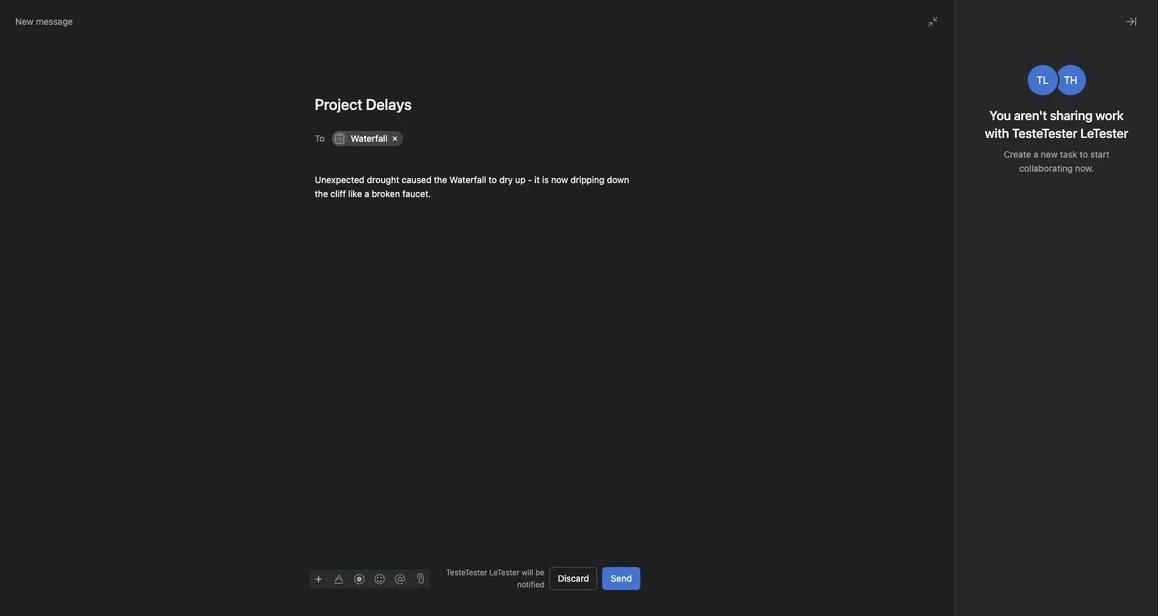 Task type: locate. For each thing, give the bounding box(es) containing it.
testetester
[[446, 568, 487, 577], [291, 589, 332, 598]]

discard
[[558, 573, 589, 584]]

make public button
[[1066, 116, 1133, 139]]

a inside unexpected drought caused the waterfall to dry up - it is now dripping down the cliff like a broken faucet.
[[364, 188, 369, 199]]

will inside testetester letester will be notified
[[522, 568, 533, 577]]

be up record a video icon
[[535, 568, 544, 577]]

discard button
[[550, 567, 597, 590]]

1 horizontal spatial waterfall
[[449, 174, 486, 185]]

testetester letester will be notified inside dialog
[[291, 589, 418, 598]]

1 vertical spatial will
[[366, 589, 378, 598]]

0 horizontal spatial waterfall
[[350, 133, 387, 144]]

0 horizontal spatial a
[[364, 188, 369, 199]]

waterfall inside unexpected drought caused the waterfall to dry up - it is now dripping down the cliff like a broken faucet.
[[449, 174, 486, 185]]

overdue
[[604, 575, 635, 585]]

notified inside testetester letester will be notified dialog
[[391, 589, 418, 598]]

testetester letester will be notified
[[446, 568, 544, 590], [291, 589, 418, 598]]

1 horizontal spatial dialog
[[815, 301, 1133, 616]]

0 horizontal spatial the
[[314, 188, 328, 199]]

2 dialog from the left
[[815, 301, 1133, 616]]

0 vertical spatial letester
[[489, 568, 519, 577]]

0 horizontal spatial testetester letester will be notified
[[291, 589, 418, 598]]

Task Name text field
[[662, 149, 1133, 179]]

be
[[535, 568, 544, 577], [380, 589, 389, 598]]

0 horizontal spatial testetester
[[291, 589, 332, 598]]

a left new
[[1034, 149, 1038, 160]]

0 vertical spatial the
[[434, 174, 447, 185]]

message
[[36, 16, 73, 27]]

1 horizontal spatial letester
[[489, 568, 519, 577]]

0 vertical spatial a
[[1034, 149, 1038, 160]]

Add subject text field
[[815, 340, 1133, 358]]

1 horizontal spatial a
[[1034, 149, 1038, 160]]

Add subject text field
[[299, 94, 655, 114]]

1 horizontal spatial testetester
[[446, 568, 487, 577]]

notified
[[517, 580, 544, 590], [391, 589, 418, 598]]

to
[[314, 133, 324, 143]]

1 vertical spatial waterfall
[[449, 174, 486, 185]]

notified left discard button
[[517, 580, 544, 590]]

1 vertical spatial be
[[380, 589, 389, 598]]

letester inside dialog
[[334, 589, 364, 598]]

up
[[515, 174, 525, 185]]

minimize image
[[928, 17, 938, 27]]

0 horizontal spatial dialog
[[486, 301, 804, 616]]

a right like
[[364, 188, 369, 199]]

now.
[[1075, 163, 1094, 174]]

waterfall row
[[332, 130, 638, 149]]

1 vertical spatial to
[[488, 174, 497, 185]]

new message
[[15, 16, 73, 27]]

letester
[[489, 568, 519, 577], [334, 589, 364, 598]]

drought
[[367, 174, 399, 185]]

testetester letester will be notified dialog
[[158, 301, 476, 616]]

emoji image
[[374, 574, 384, 584]]

tl
[[1037, 74, 1049, 86]]

0 horizontal spatial notified
[[391, 589, 418, 598]]

like
[[348, 188, 362, 199]]

new
[[1041, 149, 1058, 160]]

1 horizontal spatial to
[[1080, 149, 1088, 160]]

will
[[522, 568, 533, 577], [366, 589, 378, 598]]

to left "dry"
[[488, 174, 497, 185]]

0 vertical spatial will
[[522, 568, 533, 577]]

dry
[[499, 174, 512, 185]]

a inside create a new task to start collaborating now.
[[1034, 149, 1038, 160]]

send
[[611, 573, 632, 584]]

1 vertical spatial testetester
[[291, 589, 332, 598]]

unexpected
[[314, 174, 364, 185]]

0 horizontal spatial to
[[488, 174, 497, 185]]

the right caused
[[434, 174, 447, 185]]

to up the now.
[[1080, 149, 1088, 160]]

to
[[1080, 149, 1088, 160], [488, 174, 497, 185]]

0 vertical spatial testetester
[[446, 568, 487, 577]]

1 horizontal spatial will
[[522, 568, 533, 577]]

will left discard at the bottom of the page
[[522, 568, 533, 577]]

1 horizontal spatial be
[[535, 568, 544, 577]]

collaborating
[[1019, 163, 1073, 174]]

create a new task to start collaborating now.
[[1004, 149, 1109, 174]]

waterfall left "dry"
[[449, 174, 486, 185]]

the
[[434, 174, 447, 185], [314, 188, 328, 199]]

0 horizontal spatial will
[[366, 589, 378, 598]]

hide sidebar image
[[17, 10, 27, 20]]

a
[[1034, 149, 1038, 160], [364, 188, 369, 199]]

waterfall inside 'cell'
[[350, 133, 387, 144]]

dialog
[[486, 301, 804, 616], [815, 301, 1133, 616]]

public
[[1099, 122, 1125, 133]]

make public
[[1074, 122, 1125, 133]]

be down emoji image
[[380, 589, 389, 598]]

-
[[528, 174, 532, 185]]

1 vertical spatial letester
[[334, 589, 364, 598]]

1 vertical spatial a
[[364, 188, 369, 199]]

is
[[542, 174, 548, 185]]

to inside unexpected drought caused the waterfall to dry up - it is now dripping down the cliff like a broken faucet.
[[488, 174, 497, 185]]

0 horizontal spatial letester
[[334, 589, 364, 598]]

with
[[985, 126, 1009, 141]]

waterfall
[[350, 133, 387, 144], [449, 174, 486, 185]]

0 vertical spatial be
[[535, 568, 544, 577]]

formatting image
[[334, 574, 344, 584]]

0 vertical spatial waterfall
[[350, 133, 387, 144]]

caused
[[401, 174, 431, 185]]

testetester inside testetester letester will be notified dialog
[[291, 589, 332, 598]]

toolbar
[[309, 569, 411, 588], [497, 584, 598, 603]]

waterfall up 'drought'
[[350, 133, 387, 144]]

be inside testetester letester will be notified
[[535, 568, 544, 577]]

the left cliff
[[314, 188, 328, 199]]

sharing
[[1050, 108, 1093, 123]]

cliff
[[330, 188, 346, 199]]

copywriting dialog
[[656, 78, 1158, 616]]

notified down at mention icon
[[391, 589, 418, 598]]

letester inside testetester letester will be notified
[[489, 568, 519, 577]]

1 horizontal spatial toolbar
[[497, 584, 598, 603]]

will down emoji image
[[366, 589, 378, 598]]

0 horizontal spatial be
[[380, 589, 389, 598]]

0 vertical spatial to
[[1080, 149, 1088, 160]]



Task type: describe. For each thing, give the bounding box(es) containing it.
insert an object image
[[314, 575, 322, 583]]

record a video image
[[354, 574, 364, 584]]

1 horizontal spatial testetester letester will be notified
[[446, 568, 544, 590]]

add subtask image
[[1060, 90, 1070, 100]]

close image
[[1126, 17, 1136, 27]]

you
[[990, 108, 1011, 123]]

at mention image
[[395, 574, 405, 584]]

it
[[534, 174, 539, 185]]

will inside dialog
[[366, 589, 378, 598]]

dripping
[[570, 174, 604, 185]]

Type the name of a team, a project, or people text field
[[850, 369, 1046, 385]]

th
[[1064, 74, 1077, 86]]

task
[[1060, 149, 1077, 160]]

to inside create a new task to start collaborating now.
[[1080, 149, 1088, 160]]

unexpected drought caused the waterfall to dry up - it is now dripping down the cliff like a broken faucet.
[[314, 174, 631, 199]]

copy task link image
[[1083, 90, 1093, 100]]

broken
[[371, 188, 400, 199]]

waterfall cell
[[332, 131, 403, 146]]

at mention image
[[582, 589, 592, 599]]

testetester letester
[[1012, 126, 1128, 141]]

faucet.
[[402, 188, 431, 199]]

you aren't sharing work with testetester letester
[[985, 108, 1128, 141]]

work
[[1096, 108, 1124, 123]]

1 dialog from the left
[[486, 301, 804, 616]]

make public main content
[[656, 114, 1149, 616]]

1 vertical spatial the
[[314, 188, 328, 199]]

new
[[15, 16, 34, 27]]

testetester inside testetester letester will be notified
[[446, 568, 487, 577]]

be inside dialog
[[380, 589, 389, 598]]

down
[[607, 174, 629, 185]]

record a video image
[[541, 589, 551, 599]]

1 horizontal spatial notified
[[517, 580, 544, 590]]

1 horizontal spatial the
[[434, 174, 447, 185]]

now
[[551, 174, 568, 185]]

make
[[1074, 122, 1097, 133]]

aren't
[[1014, 108, 1047, 123]]

create
[[1004, 149, 1031, 160]]

0 horizontal spatial toolbar
[[309, 569, 411, 588]]

start
[[1090, 149, 1109, 160]]

send button
[[602, 567, 640, 590]]



Task type: vqa. For each thing, say whether or not it's contained in the screenshot.
a within 'Unexpected Drought Caused The Waterfall To Dry Up - It Is Now Dripping Down The Cliff Like A Broken Faucet.'
yes



